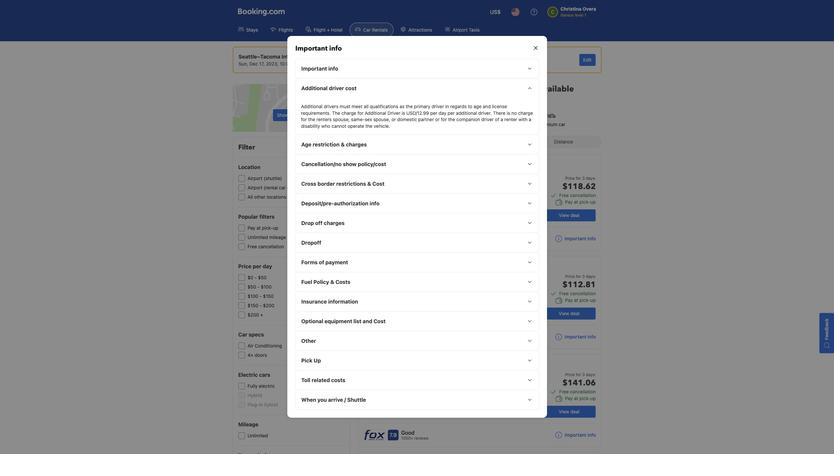 Task type: locate. For each thing, give the bounding box(es) containing it.
other
[[254, 194, 266, 200]]

1 vertical spatial seattle-
[[423, 307, 440, 312]]

view down $118.62
[[559, 213, 569, 218]]

0 vertical spatial seattle-
[[423, 209, 440, 214]]

view for $112.81
[[559, 311, 569, 316]]

3 seattle- from the top
[[423, 405, 440, 411]]

0 vertical spatial tacoma
[[440, 209, 457, 214]]

1 horizontal spatial in
[[445, 104, 449, 109]]

information
[[328, 299, 358, 305]]

2 vertical spatial &
[[330, 279, 334, 285]]

price inside price for 3 days: $112.81
[[565, 274, 575, 279]]

$150 up $150 - $200
[[263, 293, 274, 299]]

view
[[559, 213, 569, 218], [559, 311, 569, 316], [559, 409, 569, 415]]

seattle- for first the 'seattle-tacoma international airport' button from the top of the page
[[423, 209, 440, 214]]

2 vertical spatial view
[[559, 409, 569, 415]]

car inside premium car button
[[559, 122, 566, 127]]

1 vertical spatial cost
[[374, 319, 386, 325]]

for up $118.62
[[576, 176, 581, 181]]

price for 3 days: $112.81
[[563, 274, 596, 290]]

1 vertical spatial of
[[319, 260, 324, 266]]

+ left hotel at the left top
[[327, 27, 330, 33]]

fully
[[248, 383, 258, 389]]

additional up 'sex'
[[365, 110, 386, 116]]

all other locations
[[248, 194, 286, 200]]

mileage down popular filters
[[269, 234, 286, 240]]

seattle–tacoma up 17,
[[239, 54, 280, 60]]

0 vertical spatial mileage
[[511, 197, 528, 203]]

cost inside 'dropdown button'
[[372, 181, 384, 187]]

3 product card group from the top
[[358, 354, 602, 447]]

cancellation for $118.62
[[570, 193, 596, 198]]

car for large car
[[442, 122, 449, 127]]

0 vertical spatial days:
[[586, 176, 596, 181]]

tacoma down 1 large bag
[[440, 307, 457, 312]]

up down popular filters
[[273, 225, 278, 231]]

1 horizontal spatial driver
[[432, 104, 444, 109]]

0 horizontal spatial in
[[259, 402, 263, 408]]

driver
[[329, 85, 344, 91], [432, 104, 444, 109], [481, 117, 494, 122]]

and up driver.
[[483, 104, 491, 109]]

pick
[[301, 358, 312, 364]]

& inside dropdown button
[[341, 142, 345, 148]]

filters inside button
[[333, 144, 345, 150]]

1 seattle- from the top
[[423, 209, 440, 214]]

0 horizontal spatial charges
[[324, 220, 345, 226]]

$100
[[261, 284, 272, 290], [248, 293, 258, 299]]

price up $112.81
[[565, 274, 575, 279]]

driver left cost
[[329, 85, 344, 91]]

2 horizontal spatial &
[[367, 181, 371, 187]]

primary
[[414, 104, 430, 109]]

sort
[[358, 139, 368, 145]]

0 horizontal spatial filters
[[259, 214, 275, 220]]

small
[[462, 122, 474, 127], [493, 286, 504, 292], [493, 384, 504, 390]]

am
[[293, 61, 300, 67]]

3 inside price for 3 days: $141.06
[[582, 372, 585, 377]]

seattle-tacoma international airport
[[423, 209, 503, 214], [423, 307, 503, 312]]

2 days: from the top
[[586, 274, 596, 279]]

free cancellation down $112.81
[[559, 291, 596, 296]]

pay for $118.62
[[565, 199, 573, 205]]

0 horizontal spatial &
[[330, 279, 334, 285]]

off
[[315, 220, 322, 226]]

charge up with in the top of the page
[[518, 110, 533, 116]]

view deal button for $112.81
[[543, 308, 596, 320]]

2 vertical spatial large
[[435, 384, 447, 390]]

seattle- inside seattle-tacoma international airport shuttle bus
[[423, 405, 440, 411]]

large for 2
[[435, 384, 447, 390]]

2 1 small bag from the top
[[489, 384, 514, 390]]

1 vertical spatial in
[[259, 402, 263, 408]]

& inside 'dropdown button'
[[367, 181, 371, 187]]

free up price per day
[[248, 244, 257, 249]]

0 vertical spatial view deal button
[[543, 210, 596, 221]]

important for first important info button
[[565, 236, 587, 241]]

0 horizontal spatial of
[[319, 260, 324, 266]]

3 deal from the top
[[571, 409, 580, 415]]

large up insurance information dropdown button
[[434, 286, 446, 292]]

cancellation for $141.06
[[570, 389, 596, 395]]

- for $0
[[255, 275, 257, 280]]

when you arrive / shuttle
[[301, 397, 366, 403]]

1 horizontal spatial &
[[341, 142, 345, 148]]

1 horizontal spatial and
[[483, 104, 491, 109]]

0 vertical spatial day
[[439, 110, 446, 116]]

1 tacoma from the top
[[440, 209, 457, 214]]

1 vertical spatial +
[[260, 312, 263, 318]]

view deal
[[559, 213, 580, 218], [559, 311, 580, 316], [559, 409, 580, 415]]

0 horizontal spatial spouse,
[[333, 117, 350, 122]]

charges inside dropdown button
[[324, 220, 345, 226]]

price inside price for 3 days: $141.06
[[565, 372, 575, 377]]

shuttle inside 'dropdown button'
[[347, 397, 366, 403]]

important info button
[[556, 235, 596, 242], [556, 334, 596, 340], [556, 432, 596, 439]]

pay down $118.62
[[565, 199, 573, 205]]

unlimited mileage down popular filters
[[248, 234, 286, 240]]

0 vertical spatial $200
[[263, 303, 274, 308]]

2 view from the top
[[559, 311, 569, 316]]

- down $0 - $50
[[258, 284, 260, 290]]

cost for cross border restrictions & cost
[[372, 181, 384, 187]]

days: up $141.06
[[586, 372, 596, 377]]

0 horizontal spatial cars
[[259, 372, 270, 378]]

2 view deal from the top
[[559, 311, 580, 316]]

free cancellation down $141.06
[[559, 389, 596, 395]]

0 vertical spatial filters
[[333, 144, 345, 150]]

2 horizontal spatial driver
[[481, 117, 494, 122]]

days: inside price for 3 days: $118.62
[[586, 176, 596, 181]]

$50 up $50 - $100
[[258, 275, 267, 280]]

0 horizontal spatial driver
[[329, 85, 344, 91]]

at down $118.62
[[574, 199, 578, 205]]

pick- down $118.62
[[580, 199, 591, 205]]

free
[[559, 193, 569, 198], [248, 244, 257, 249], [559, 291, 569, 296], [559, 389, 569, 395]]

free down $118.62
[[559, 193, 569, 198]]

price up $141.06
[[565, 372, 575, 377]]

additional inside "dropdown button"
[[301, 85, 328, 91]]

the up disability
[[308, 117, 315, 122]]

3 up $141.06
[[582, 372, 585, 377]]

shuttle inside seattle-tacoma international airport shuttle bus
[[423, 412, 436, 417]]

price for $141.06
[[565, 372, 575, 377]]

all inside the additional drivers must meet all qualifications as the primary driver in regards to age and license requirements. the charge for additional driver is usd/12.99 per day per additional driver. there is no charge for the renters spouse, same-sex spouse, or domestic partner or for the companion driver of a renter with a disability who cannot operate the vehicle.
[[364, 104, 369, 109]]

1 important info button from the top
[[556, 235, 596, 242]]

1 vertical spatial shuttle
[[423, 412, 436, 417]]

2 vertical spatial view deal
[[559, 409, 580, 415]]

0 vertical spatial important info button
[[556, 235, 596, 242]]

3 inside price for 3 days: $118.62
[[582, 176, 585, 181]]

0 horizontal spatial all
[[326, 144, 331, 150]]

at down $141.06
[[574, 396, 578, 401]]

1 vertical spatial deal
[[571, 311, 580, 316]]

shuttle for when you arrive / shuttle
[[347, 397, 366, 403]]

free for $141.06
[[559, 389, 569, 395]]

1 deal from the top
[[571, 213, 580, 218]]

for right "partner"
[[441, 117, 447, 122]]

car inside the small car "button"
[[475, 122, 482, 127]]

1 vertical spatial and
[[363, 319, 372, 325]]

1 vertical spatial &
[[367, 181, 371, 187]]

airport taxis
[[453, 27, 480, 33]]

a down there
[[501, 117, 503, 122]]

up down $118.62
[[591, 199, 596, 205]]

2 seattle- from the top
[[423, 307, 440, 312]]

view deal for $141.06
[[559, 409, 580, 415]]

age
[[301, 142, 311, 148]]

3 up $112.81
[[582, 274, 585, 279]]

& inside 'dropdown button'
[[330, 279, 334, 285]]

price for $112.81
[[565, 274, 575, 279]]

show
[[343, 161, 357, 167]]

unlimited down mileage
[[248, 433, 268, 439]]

at
[[574, 199, 578, 205], [257, 225, 261, 231], [574, 297, 578, 303], [574, 396, 578, 401]]

cost inside dropdown button
[[374, 319, 386, 325]]

for up same-
[[357, 110, 363, 116]]

0 vertical spatial small
[[462, 122, 474, 127]]

supplied by rc - fox image
[[364, 430, 385, 440]]

product card group
[[358, 155, 602, 251], [358, 256, 602, 349], [358, 354, 602, 447]]

cars up the electric
[[259, 372, 270, 378]]

0 vertical spatial cost
[[372, 181, 384, 187]]

$150
[[263, 293, 274, 299], [248, 303, 258, 308]]

pick- down $112.81
[[580, 297, 591, 303]]

pick up button
[[296, 351, 539, 371]]

0 vertical spatial cars
[[521, 84, 537, 95]]

0 vertical spatial unlimited mileage
[[489, 197, 528, 203]]

free for $118.62
[[559, 193, 569, 198]]

important info
[[295, 44, 342, 53], [301, 66, 338, 72], [565, 236, 596, 241], [565, 334, 596, 340], [565, 432, 596, 438]]

0 horizontal spatial day
[[263, 263, 272, 269]]

1 vertical spatial large
[[434, 286, 446, 292]]

driver
[[387, 110, 400, 116]]

pay at pick-up down $141.06
[[565, 396, 596, 401]]

seattle–tacoma inside seattle–tacoma international airport sun, dec 17, 2023, 10:00 am
[[239, 54, 280, 60]]

unlimited down automatic
[[489, 197, 510, 203]]

product card group containing $141.06
[[358, 354, 602, 447]]

1 horizontal spatial is
[[507, 110, 510, 116]]

airport inside airport taxis link
[[453, 27, 468, 33]]

spouse, up vehicle.
[[373, 117, 390, 122]]

$200
[[263, 303, 274, 308], [248, 312, 259, 318]]

unlimited
[[489, 197, 510, 203], [248, 234, 268, 240], [248, 433, 268, 439]]

0 vertical spatial seattle-tacoma international airport button
[[423, 209, 503, 214]]

1 horizontal spatial shuttle
[[423, 412, 436, 417]]

car inside medium car button
[[408, 122, 415, 127]]

in left regards
[[445, 104, 449, 109]]

companion
[[456, 117, 480, 122]]

drop
[[301, 220, 314, 226]]

clear all filters
[[314, 144, 345, 150]]

as
[[400, 104, 404, 109]]

requirements.
[[301, 110, 331, 116]]

important info button for $112.81
[[556, 334, 596, 340]]

1 seattle-tacoma international airport button from the top
[[423, 209, 503, 214]]

3 for $118.62
[[582, 176, 585, 181]]

up down $112.81
[[591, 297, 596, 303]]

or
[[391, 117, 396, 122], [435, 117, 440, 122]]

2 seattle-tacoma international airport from the top
[[423, 307, 503, 312]]

$100 down $50 - $100
[[248, 293, 258, 299]]

0 horizontal spatial or
[[391, 117, 396, 122]]

3 view deal button from the top
[[543, 406, 596, 418]]

2 view deal button from the top
[[543, 308, 596, 320]]

tacoma inside seattle-tacoma international airport shuttle bus
[[440, 405, 457, 411]]

small car
[[462, 122, 482, 127]]

2 important info button from the top
[[556, 334, 596, 340]]

deal
[[571, 213, 580, 218], [571, 311, 580, 316], [571, 409, 580, 415]]

per up "partner"
[[430, 110, 437, 116]]

large right 2
[[435, 384, 447, 390]]

1 view from the top
[[559, 213, 569, 218]]

attractions link
[[395, 23, 438, 37]]

results
[[358, 98, 376, 104]]

or right "partner"
[[435, 117, 440, 122]]

policy/cost
[[358, 161, 386, 167]]

1 3 from the top
[[582, 176, 585, 181]]

toll related costs
[[301, 378, 345, 384]]

pick up
[[301, 358, 321, 364]]

0 vertical spatial 1 small bag
[[489, 286, 514, 292]]

1 vertical spatial filters
[[259, 214, 275, 220]]

2 3 from the top
[[582, 274, 585, 279]]

additional driver cost button
[[296, 79, 539, 98]]

2 a from the left
[[529, 117, 531, 122]]

charges right 'off'
[[324, 220, 345, 226]]

1 vertical spatial view deal
[[559, 311, 580, 316]]

0 vertical spatial in
[[445, 104, 449, 109]]

international inside seattle–tacoma international airport sun, dec 17, 2023, 10:00 am
[[282, 54, 315, 60]]

2 tacoma from the top
[[440, 307, 457, 312]]

driver right primary
[[432, 104, 444, 109]]

specs
[[249, 332, 264, 338]]

seattle-tacoma international airport down the seats
[[423, 209, 503, 214]]

0 vertical spatial product card group
[[358, 155, 602, 251]]

days: inside price for 3 days: $141.06
[[586, 372, 596, 377]]

day up the "large car" at top
[[439, 110, 446, 116]]

arrive
[[328, 397, 343, 403]]

unlimited mileage
[[489, 197, 528, 203], [248, 234, 286, 240]]

and right list
[[363, 319, 372, 325]]

1 large bag
[[431, 286, 456, 292]]

info
[[329, 44, 342, 53], [328, 66, 338, 72], [370, 201, 379, 207], [588, 236, 596, 241], [588, 334, 596, 340], [588, 432, 596, 438]]

a right with in the top of the page
[[529, 117, 531, 122]]

view deal button down $118.62
[[543, 210, 596, 221]]

qualifications
[[370, 104, 398, 109]]

& for costs
[[330, 279, 334, 285]]

3 days: from the top
[[586, 372, 596, 377]]

1 view deal from the top
[[559, 213, 580, 218]]

for up $141.06
[[576, 372, 581, 377]]

premium
[[539, 122, 557, 127]]

0 horizontal spatial charge
[[341, 110, 356, 116]]

free cancellation for $141.06
[[559, 389, 596, 395]]

is left 'no'
[[507, 110, 510, 116]]

premium car
[[539, 122, 566, 127]]

pay for $112.81
[[565, 297, 573, 303]]

seattle–tacoma inside drop-off location element
[[358, 54, 400, 60]]

$100 up $100 - $150
[[261, 284, 272, 290]]

restriction
[[313, 142, 340, 148]]

cost right list
[[374, 319, 386, 325]]

airport inside drop-off location element
[[436, 54, 454, 60]]

1 or from the left
[[391, 117, 396, 122]]

related
[[312, 378, 330, 384]]

pay at pick-up for $118.62
[[565, 199, 596, 205]]

0 vertical spatial seattle-tacoma international airport
[[423, 209, 503, 214]]

skip to main content element
[[0, 0, 834, 41]]

car down driver.
[[475, 122, 482, 127]]

1 vertical spatial cars
[[259, 372, 270, 378]]

0 vertical spatial +
[[327, 27, 330, 33]]

pay at pick-up for $141.06
[[565, 396, 596, 401]]

3 view from the top
[[559, 409, 569, 415]]

cancellation for $112.81
[[570, 291, 596, 296]]

1 horizontal spatial mileage
[[511, 197, 528, 203]]

driver.
[[478, 110, 492, 116]]

pay at pick-up for $112.81
[[565, 297, 596, 303]]

pay down $141.06
[[565, 396, 573, 401]]

suvs
[[365, 122, 377, 127]]

1 vertical spatial unlimited mileage
[[248, 234, 286, 240]]

the down 'sex'
[[365, 123, 372, 129]]

insurance information
[[301, 299, 358, 305]]

shuttle left bus
[[423, 412, 436, 417]]

seattle–tacoma international airport group
[[239, 53, 334, 67]]

1 horizontal spatial day
[[439, 110, 446, 116]]

1 horizontal spatial spouse,
[[373, 117, 390, 122]]

rentals
[[372, 27, 388, 33]]

(rental
[[264, 185, 278, 191]]

+ inside "link"
[[327, 27, 330, 33]]

1 spouse, from the left
[[333, 117, 350, 122]]

seattle- down the 5
[[423, 209, 440, 214]]

shuttle right /
[[347, 397, 366, 403]]

1 horizontal spatial +
[[327, 27, 330, 33]]

up for $118.62
[[591, 199, 596, 205]]

2 vertical spatial days:
[[586, 372, 596, 377]]

small car button
[[455, 108, 489, 132]]

per down regards
[[448, 110, 455, 116]]

1 vertical spatial small
[[493, 286, 504, 292]]

regards
[[450, 104, 467, 109]]

additional for additional driver cost
[[301, 85, 328, 91]]

- up $150 - $200
[[260, 293, 262, 299]]

or down driver at the left top of the page
[[391, 117, 396, 122]]

important for $112.81's important info button
[[565, 334, 587, 340]]

3 important info button from the top
[[556, 432, 596, 439]]

fully electric
[[248, 383, 275, 389]]

days: inside price for 3 days: $112.81
[[586, 274, 596, 279]]

car for car specs
[[238, 332, 247, 338]]

1 vertical spatial product card group
[[358, 256, 602, 349]]

view deal button
[[543, 210, 596, 221], [543, 308, 596, 320], [543, 406, 596, 418]]

free down $112.81
[[559, 291, 569, 296]]

1 horizontal spatial per
[[430, 110, 437, 116]]

flight
[[314, 27, 326, 33]]

0 vertical spatial charges
[[346, 142, 367, 148]]

1 horizontal spatial charge
[[518, 110, 533, 116]]

view for $141.06
[[559, 409, 569, 415]]

pick- for $118.62
[[580, 199, 591, 205]]

3 view deal from the top
[[559, 409, 580, 415]]

car inside car rentals link
[[363, 27, 371, 33]]

1 product card group from the top
[[358, 155, 602, 251]]

in inside the additional drivers must meet all qualifications as the primary driver in regards to age and license requirements. the charge for additional driver is usd/12.99 per day per additional driver. there is no charge for the renters spouse, same-sex spouse, or domestic partner or for the companion driver of a renter with a disability who cannot operate the vehicle.
[[445, 104, 449, 109]]

age restriction & charges button
[[296, 135, 539, 154]]

0 horizontal spatial mileage
[[269, 234, 286, 240]]

- for $50
[[258, 284, 260, 290]]

international
[[282, 54, 315, 60], [401, 54, 434, 60], [420, 84, 470, 95], [458, 209, 486, 214], [458, 307, 486, 312], [458, 405, 486, 411]]

3 up $118.62
[[582, 176, 585, 181]]

filters up cancellation/no show policy/cost
[[333, 144, 345, 150]]

day
[[439, 110, 446, 116], [263, 263, 272, 269]]

mileage
[[238, 422, 259, 428]]

car inside large car button
[[442, 122, 449, 127]]

cancellation down $118.62
[[570, 193, 596, 198]]

important info button for $141.06
[[556, 432, 596, 439]]

1 vertical spatial all
[[326, 144, 331, 150]]

1 vertical spatial view
[[559, 311, 569, 316]]

seattle-tacoma international airport for second the 'seattle-tacoma international airport' button from the top of the page
[[423, 307, 503, 312]]

1 vertical spatial $150
[[248, 303, 258, 308]]

free cancellation
[[559, 193, 596, 198], [248, 244, 284, 249], [559, 291, 596, 296], [559, 389, 596, 395]]

seattle–tacoma down "rentals"
[[358, 54, 400, 60]]

1 horizontal spatial a
[[529, 117, 531, 122]]

1 vertical spatial 3
[[582, 274, 585, 279]]

1 days: from the top
[[586, 176, 596, 181]]

per up $0 - $50
[[253, 263, 261, 269]]

1 horizontal spatial $50
[[258, 275, 267, 280]]

0 horizontal spatial $100
[[248, 293, 258, 299]]

0 vertical spatial view
[[559, 213, 569, 218]]

up for $112.81
[[591, 297, 596, 303]]

pay at pick-up down popular filters
[[248, 225, 278, 231]]

up
[[591, 199, 596, 205], [273, 225, 278, 231], [591, 297, 596, 303], [591, 396, 596, 401]]

1 horizontal spatial $150
[[263, 293, 274, 299]]

of
[[495, 117, 499, 122], [319, 260, 324, 266]]

0 vertical spatial 3
[[582, 176, 585, 181]]

airport inside seattle–tacoma international airport sun, dec 17, 2023, 10:00 am
[[316, 54, 334, 60]]

cancellation down $112.81
[[570, 291, 596, 296]]

0 horizontal spatial shuttle
[[347, 397, 366, 403]]

view deal down $112.81
[[559, 311, 580, 316]]

+ down $150 - $200
[[260, 312, 263, 318]]

important info dialog
[[279, 28, 555, 426]]

days: for $141.06
[[586, 372, 596, 377]]

deal down $118.62
[[571, 213, 580, 218]]

1 horizontal spatial of
[[495, 117, 499, 122]]

2 vertical spatial 3
[[582, 372, 585, 377]]

2 product card group from the top
[[358, 256, 602, 349]]

0 vertical spatial driver
[[329, 85, 344, 91]]

1 seattle-tacoma international airport from the top
[[423, 209, 503, 214]]

free cancellation down $118.62
[[559, 193, 596, 198]]

airport
[[453, 27, 468, 33], [316, 54, 334, 60], [436, 54, 454, 60], [248, 176, 263, 181], [248, 185, 263, 191], [487, 209, 503, 214], [487, 307, 503, 312], [487, 405, 503, 411]]

- down $100 - $150
[[260, 303, 262, 308]]

0 horizontal spatial car
[[238, 332, 247, 338]]

for up $112.81
[[576, 274, 581, 279]]

of inside dropdown button
[[319, 260, 324, 266]]

airport
[[417, 98, 433, 104]]

important inside dropdown button
[[301, 66, 327, 72]]

2 deal from the top
[[571, 311, 580, 316]]

pick- down $141.06
[[580, 396, 591, 401]]

dropoff button
[[296, 233, 539, 253]]

charge
[[341, 110, 356, 116], [518, 110, 533, 116]]

3 inside price for 3 days: $112.81
[[582, 274, 585, 279]]

+
[[327, 27, 330, 33], [260, 312, 263, 318]]

cancellation down $141.06
[[570, 389, 596, 395]]

seattle- up bus
[[423, 405, 440, 411]]

seattle–tacoma up may
[[358, 84, 418, 95]]

filters right popular
[[259, 214, 275, 220]]

cars right 283
[[521, 84, 537, 95]]

of inside the additional drivers must meet all qualifications as the primary driver in regards to age and license requirements. the charge for additional driver is usd/12.99 per day per additional driver. there is no charge for the renters spouse, same-sex spouse, or domestic partner or for the companion driver of a renter with a disability who cannot operate the vehicle.
[[495, 117, 499, 122]]

1 vertical spatial seattle-tacoma international airport
[[423, 307, 503, 312]]

at for $118.62
[[574, 199, 578, 205]]

car for small car
[[475, 122, 482, 127]]

pay down $112.81
[[565, 297, 573, 303]]

view deal down $118.62
[[559, 213, 580, 218]]

seattle-tacoma international airport button
[[423, 209, 503, 214], [423, 307, 503, 312], [423, 405, 503, 411]]

0 vertical spatial and
[[483, 104, 491, 109]]

1 view deal button from the top
[[543, 210, 596, 221]]

pay at pick-up down $112.81
[[565, 297, 596, 303]]

1 vertical spatial 1 small bag
[[489, 384, 514, 390]]

1 is from the left
[[402, 110, 405, 116]]

1 horizontal spatial $100
[[261, 284, 272, 290]]

/
[[344, 397, 346, 403]]

day inside the additional drivers must meet all qualifications as the primary driver in regards to age and license requirements. the charge for additional driver is usd/12.99 per day per additional driver. there is no charge for the renters spouse, same-sex spouse, or domestic partner or for the companion driver of a renter with a disability who cannot operate the vehicle.
[[439, 110, 446, 116]]

2 vertical spatial unlimited
[[248, 433, 268, 439]]

0 vertical spatial view deal
[[559, 213, 580, 218]]

view deal down $141.06
[[559, 409, 580, 415]]

view deal button for $141.06
[[543, 406, 596, 418]]

automatic
[[489, 188, 511, 194]]

pick-
[[580, 199, 591, 205], [262, 225, 273, 231], [580, 297, 591, 303], [580, 396, 591, 401]]

2 spouse, from the left
[[373, 117, 390, 122]]

price inside price for 3 days: $118.62
[[565, 176, 575, 181]]

0 vertical spatial shuttle
[[347, 397, 366, 403]]

days: up $118.62
[[586, 176, 596, 181]]

tacoma for first the 'seattle-tacoma international airport' button from the top of the page
[[440, 209, 457, 214]]

renters
[[316, 117, 332, 122]]

1 vertical spatial $50
[[248, 284, 256, 290]]

3 tacoma from the top
[[440, 405, 457, 411]]

price
[[565, 176, 575, 181], [238, 263, 252, 269], [565, 274, 575, 279], [565, 372, 575, 377]]

deal down $141.06
[[571, 409, 580, 415]]

3 3 from the top
[[582, 372, 585, 377]]

free cancellation for $118.62
[[559, 193, 596, 198]]

free cancellation for $112.81
[[559, 291, 596, 296]]

product card group containing $112.81
[[358, 256, 602, 349]]



Task type: vqa. For each thing, say whether or not it's contained in the screenshot.
Buick
no



Task type: describe. For each thing, give the bounding box(es) containing it.
cancellation/no
[[301, 161, 342, 167]]

2 vertical spatial small
[[493, 384, 504, 390]]

taxis
[[469, 27, 480, 33]]

costs
[[335, 279, 350, 285]]

view deal for $112.81
[[559, 311, 580, 316]]

air
[[248, 343, 254, 349]]

there
[[493, 110, 505, 116]]

and inside dropdown button
[[363, 319, 372, 325]]

4+ doors
[[248, 352, 267, 358]]

view deal for $118.62
[[559, 213, 580, 218]]

car for medium car
[[408, 122, 415, 127]]

2 charge from the left
[[518, 110, 533, 116]]

3 for $141.06
[[582, 372, 585, 377]]

seattle–tacoma for seattle–tacoma international airport sun, dec 17, 2023, 10:00 am
[[239, 54, 280, 60]]

283
[[504, 84, 519, 95]]

important for important info button corresponding to $141.06
[[565, 432, 587, 438]]

driver inside additional driver cost "dropdown button"
[[329, 85, 344, 91]]

2 vertical spatial additional
[[365, 110, 386, 116]]

optional
[[301, 319, 323, 325]]

pay for $141.06
[[565, 396, 573, 401]]

other button
[[296, 332, 539, 351]]

car specs
[[238, 332, 264, 338]]

view for $118.62
[[559, 213, 569, 218]]

cross border restrictions & cost button
[[296, 174, 539, 194]]

location
[[238, 164, 260, 170]]

pay down popular
[[248, 225, 255, 231]]

premium car button
[[532, 108, 572, 132]]

$200 +
[[248, 312, 263, 318]]

5 seats
[[431, 188, 446, 194]]

car rentals
[[363, 27, 388, 33]]

fuel
[[301, 279, 312, 285]]

seattle-tacoma international airport shuttle bus
[[423, 405, 503, 417]]

edit button
[[579, 54, 596, 66]]

all inside "clear all filters" button
[[326, 144, 331, 150]]

shuttle for seattle-tacoma international airport shuttle bus
[[423, 412, 436, 417]]

at for $141.06
[[574, 396, 578, 401]]

price for $118.62
[[565, 176, 575, 181]]

10:00
[[280, 61, 292, 67]]

deal for $112.81
[[571, 311, 580, 316]]

1 vertical spatial day
[[263, 263, 272, 269]]

sex
[[365, 117, 372, 122]]

0 vertical spatial $150
[[263, 293, 274, 299]]

up
[[314, 358, 321, 364]]

car for premium car
[[559, 122, 566, 127]]

days: for $118.62
[[586, 176, 596, 181]]

2 vertical spatial driver
[[481, 117, 494, 122]]

pick-up date element
[[239, 61, 334, 67]]

1 vertical spatial mileage
[[269, 234, 286, 240]]

car for car rentals
[[363, 27, 371, 33]]

for inside price for 3 days: $141.06
[[576, 372, 581, 377]]

cancellation/no show policy/cost
[[301, 161, 386, 167]]

2023,
[[266, 61, 279, 67]]

medium car button
[[383, 108, 422, 132]]

fuel policy & costs button
[[296, 273, 539, 292]]

border
[[318, 181, 335, 187]]

$112.81
[[563, 279, 596, 290]]

feedback
[[824, 319, 830, 340]]

the right as
[[406, 104, 413, 109]]

other
[[301, 338, 316, 344]]

car up locations at the left top of page
[[279, 185, 286, 191]]

- for $100
[[260, 293, 262, 299]]

seattle–tacoma for seattle–tacoma international airport
[[358, 54, 400, 60]]

flights
[[279, 27, 293, 33]]

pick- for $141.06
[[580, 396, 591, 401]]

seats
[[435, 188, 446, 194]]

2 is from the left
[[507, 110, 510, 116]]

1 a from the left
[[501, 117, 503, 122]]

price for 3 days: $118.62
[[563, 176, 596, 192]]

when you arrive / shuttle button
[[296, 391, 539, 410]]

edit
[[583, 57, 592, 63]]

for up disability
[[301, 117, 307, 122]]

payment
[[325, 260, 348, 266]]

$141.06
[[563, 378, 596, 389]]

cancellation up price per day
[[258, 244, 284, 249]]

cost for optional equipment list and cost
[[374, 319, 386, 325]]

additional driver cost
[[301, 85, 357, 91]]

airport (shuttle)
[[248, 176, 282, 181]]

drop-off location element
[[358, 53, 454, 61]]

2
[[431, 384, 433, 390]]

insurance
[[301, 299, 327, 305]]

2 horizontal spatial per
[[448, 110, 455, 116]]

include
[[389, 98, 406, 104]]

costs
[[331, 378, 345, 384]]

0 horizontal spatial unlimited mileage
[[248, 234, 286, 240]]

authorization
[[334, 201, 368, 207]]

cancellation/no show policy/cost button
[[296, 155, 539, 174]]

for inside price for 3 days: $112.81
[[576, 274, 581, 279]]

price up $0
[[238, 263, 252, 269]]

suv
[[423, 173, 436, 182]]

airport inside seattle-tacoma international airport shuttle bus
[[487, 405, 503, 411]]

1 charge from the left
[[341, 110, 356, 116]]

product card group containing $118.62
[[358, 155, 602, 251]]

policy
[[313, 279, 329, 285]]

5
[[431, 188, 433, 194]]

pick-up location element
[[239, 53, 334, 61]]

pick- down popular filters
[[262, 225, 273, 231]]

days: for $112.81
[[586, 274, 596, 279]]

conditioning
[[255, 343, 282, 349]]

vehicle.
[[374, 123, 390, 129]]

1 horizontal spatial unlimited mileage
[[489, 197, 528, 203]]

seattle–tacoma for seattle–tacoma international airport: 283 cars available
[[358, 84, 418, 95]]

important info inside dropdown button
[[301, 66, 338, 72]]

electric
[[238, 372, 258, 378]]

locations
[[267, 194, 286, 200]]

0 horizontal spatial $50
[[248, 284, 256, 290]]

sort by element
[[377, 136, 602, 148]]

popular
[[238, 214, 258, 220]]

3 seattle-tacoma international airport button from the top
[[423, 405, 503, 411]]

deal for $141.06
[[571, 409, 580, 415]]

1 vertical spatial unlimited
[[248, 234, 268, 240]]

plug-in hybrid
[[248, 402, 278, 408]]

seattle- for second the 'seattle-tacoma international airport' button from the top of the page
[[423, 307, 440, 312]]

sort by
[[358, 139, 374, 145]]

2 or from the left
[[435, 117, 440, 122]]

2 large bags
[[431, 384, 459, 390]]

tacoma for second the 'seattle-tacoma international airport' button from the top of the page
[[440, 307, 457, 312]]

the down regards
[[448, 117, 455, 122]]

1 vertical spatial driver
[[432, 104, 444, 109]]

stays link
[[233, 23, 264, 37]]

0 vertical spatial $50
[[258, 275, 267, 280]]

at down popular filters
[[257, 225, 261, 231]]

seattle–tacoma international airport: 283 cars available
[[358, 84, 574, 95]]

seattle–tacoma international airport sun, dec 17, 2023, 10:00 am
[[239, 54, 334, 67]]

up for $141.06
[[591, 396, 596, 401]]

deal for $118.62
[[571, 213, 580, 218]]

forms of payment
[[301, 260, 348, 266]]

3 for $112.81
[[582, 274, 585, 279]]

for inside price for 3 days: $118.62
[[576, 176, 581, 181]]

search summary element
[[233, 47, 602, 73]]

cross border restrictions & cost
[[301, 181, 384, 187]]

1 1 small bag from the top
[[489, 286, 514, 292]]

(shuttle)
[[264, 176, 282, 181]]

large for 1
[[434, 286, 446, 292]]

at for $112.81
[[574, 297, 578, 303]]

medium car
[[390, 122, 415, 127]]

large car
[[429, 122, 449, 127]]

& for charges
[[341, 142, 345, 148]]

1 vertical spatial $200
[[248, 312, 259, 318]]

must
[[340, 104, 350, 109]]

0 horizontal spatial per
[[253, 263, 261, 269]]

+ for $200
[[260, 312, 263, 318]]

attractions
[[409, 27, 432, 33]]

same-
[[351, 117, 365, 122]]

and inside the additional drivers must meet all qualifications as the primary driver in regards to age and license requirements. the charge for additional driver is usd/12.99 per day per additional driver. there is no charge for the renters spouse, same-sex spouse, or domestic partner or for the companion driver of a renter with a disability who cannot operate the vehicle.
[[483, 104, 491, 109]]

international inside seattle-tacoma international airport shuttle bus
[[458, 405, 486, 411]]

charges inside dropdown button
[[346, 142, 367, 148]]

popular filters
[[238, 214, 275, 220]]

2 seattle-tacoma international airport button from the top
[[423, 307, 503, 312]]

free cancellation up price per day
[[248, 244, 284, 249]]

disability
[[301, 123, 320, 129]]

doors
[[255, 352, 267, 358]]

show on map
[[277, 112, 306, 118]]

available
[[539, 84, 574, 95]]

view deal button for $118.62
[[543, 210, 596, 221]]

large car button
[[422, 108, 455, 132]]

+ for flight
[[327, 27, 330, 33]]

large inside button
[[429, 122, 441, 127]]

medium
[[390, 122, 407, 127]]

flight + hotel
[[314, 27, 343, 33]]

0 vertical spatial unlimited
[[489, 197, 510, 203]]

map
[[297, 112, 306, 118]]

show on map button
[[233, 84, 350, 132]]

free for $112.81
[[559, 291, 569, 296]]

seattle-tacoma international airport for first the 'seattle-tacoma international airport' button from the top of the page
[[423, 209, 503, 214]]

international inside drop-off location element
[[401, 54, 434, 60]]

small inside "button"
[[462, 122, 474, 127]]

operate
[[348, 123, 364, 129]]

dec
[[250, 61, 258, 67]]

partner
[[418, 117, 434, 122]]

drivers
[[324, 104, 338, 109]]

pick- for $112.81
[[580, 297, 591, 303]]

1 horizontal spatial cars
[[521, 84, 537, 95]]

important info button
[[296, 59, 539, 78]]

on
[[290, 112, 295, 118]]

- for $150
[[260, 303, 262, 308]]

additional for additional drivers must meet all qualifications as the primary driver in regards to age and license requirements. the charge for additional driver is usd/12.99 per day per additional driver. there is no charge for the renters spouse, same-sex spouse, or domestic partner or for the companion driver of a renter with a disability who cannot operate the vehicle.
[[301, 104, 322, 109]]

additional drivers must meet all qualifications as the primary driver in regards to age and license requirements. the charge for additional driver is usd/12.99 per day per additional driver. there is no charge for the renters spouse, same-sex spouse, or domestic partner or for the companion driver of a renter with a disability who cannot operate the vehicle.
[[301, 104, 533, 129]]



